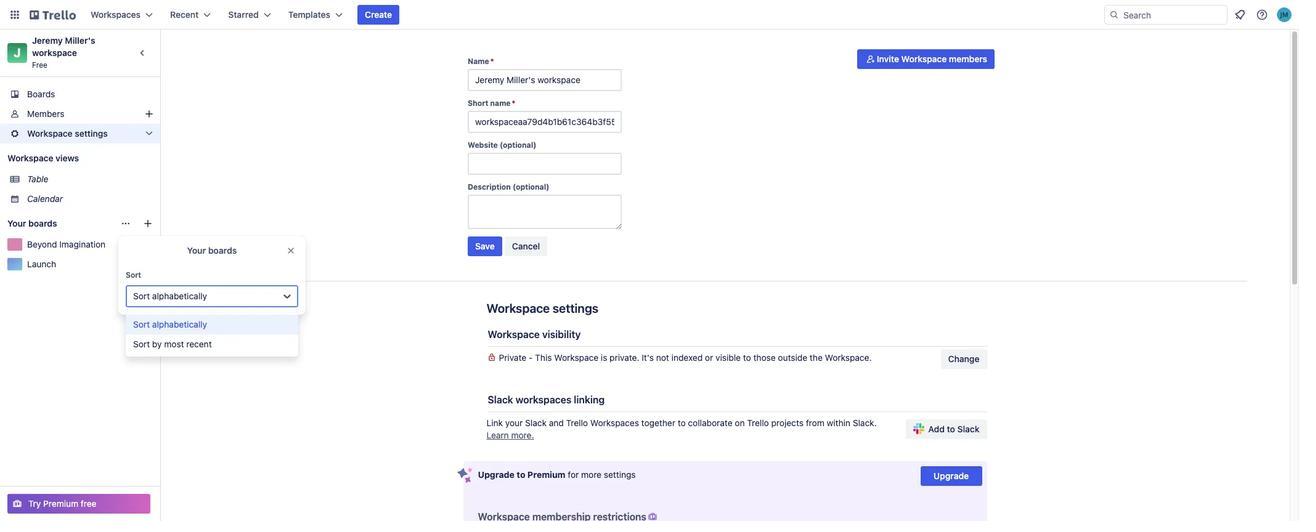 Task type: vqa. For each thing, say whether or not it's contained in the screenshot.
bottom Workspaces
yes



Task type: locate. For each thing, give the bounding box(es) containing it.
jeremy
[[32, 35, 63, 46]]

settings up visibility
[[553, 302, 599, 316]]

save
[[475, 241, 495, 252]]

0 horizontal spatial settings
[[75, 128, 108, 139]]

1 horizontal spatial upgrade
[[934, 471, 969, 482]]

-
[[529, 353, 533, 363]]

workspaces down "linking"
[[591, 418, 639, 429]]

workspace settings up workspace visibility
[[487, 302, 599, 316]]

description
[[468, 183, 511, 192]]

to right together
[[678, 418, 686, 429]]

1 horizontal spatial workspaces
[[591, 418, 639, 429]]

0 vertical spatial workspace settings
[[27, 128, 108, 139]]

0 vertical spatial sm image
[[865, 53, 877, 65]]

slack right add
[[958, 424, 980, 435]]

your boards menu image
[[121, 219, 131, 229]]

short name *
[[468, 99, 516, 108]]

(optional) right website
[[500, 141, 537, 150]]

close popover image
[[286, 246, 296, 256]]

2 horizontal spatial settings
[[604, 470, 636, 480]]

1 horizontal spatial settings
[[553, 302, 599, 316]]

0 vertical spatial (optional)
[[500, 141, 537, 150]]

search image
[[1110, 10, 1120, 20]]

slack
[[488, 395, 513, 406], [525, 418, 547, 429], [958, 424, 980, 435]]

1 vertical spatial workspace settings
[[487, 302, 599, 316]]

workspace inside popup button
[[27, 128, 73, 139]]

1 vertical spatial workspaces
[[591, 418, 639, 429]]

workspace settings down 'members' 'link'
[[27, 128, 108, 139]]

1 vertical spatial (optional)
[[513, 183, 550, 192]]

upgrade
[[478, 470, 515, 480], [934, 471, 969, 482]]

0 vertical spatial your
[[7, 218, 26, 229]]

slack up link
[[488, 395, 513, 406]]

more
[[582, 470, 602, 480]]

linking
[[574, 395, 605, 406]]

0 vertical spatial *
[[491, 57, 494, 66]]

0 vertical spatial workspaces
[[91, 9, 141, 20]]

your inside your boards with 2 items element
[[7, 218, 26, 229]]

slack for link
[[525, 418, 547, 429]]

beyond imagination
[[27, 239, 106, 250]]

link
[[487, 418, 503, 429]]

workspaces up miller's
[[91, 9, 141, 20]]

Search field
[[1120, 6, 1228, 24]]

0 horizontal spatial upgrade
[[478, 470, 515, 480]]

workspace
[[32, 47, 77, 58]]

premium
[[528, 470, 566, 480], [43, 499, 78, 509]]

1 horizontal spatial your boards
[[187, 245, 237, 256]]

workspace.
[[825, 353, 872, 363]]

0 horizontal spatial workspace settings
[[27, 128, 108, 139]]

settings inside popup button
[[75, 128, 108, 139]]

settings down 'members' 'link'
[[75, 128, 108, 139]]

2 trello from the left
[[748, 418, 769, 429]]

*
[[491, 57, 494, 66], [512, 99, 516, 108]]

open information menu image
[[1257, 9, 1269, 21]]

1 horizontal spatial boards
[[208, 245, 237, 256]]

1 horizontal spatial your
[[187, 245, 206, 256]]

your
[[506, 418, 523, 429]]

1 horizontal spatial workspace settings
[[487, 302, 599, 316]]

0 horizontal spatial premium
[[43, 499, 78, 509]]

0 vertical spatial alphabetically
[[152, 291, 207, 302]]

free
[[81, 499, 97, 509]]

1 horizontal spatial trello
[[748, 418, 769, 429]]

add board image
[[143, 219, 153, 229]]

(optional) for description (optional)
[[513, 183, 550, 192]]

workspaces button
[[83, 5, 160, 25]]

upgrade down add to slack link
[[934, 471, 969, 482]]

1 sort alphabetically from the top
[[133, 291, 207, 302]]

boards
[[28, 218, 57, 229], [208, 245, 237, 256]]

(optional) right description
[[513, 183, 550, 192]]

workspaces
[[516, 395, 572, 406]]

name *
[[468, 57, 494, 66]]

settings
[[75, 128, 108, 139], [553, 302, 599, 316], [604, 470, 636, 480]]

short
[[468, 99, 489, 108]]

most
[[164, 339, 184, 350]]

slack inside the link your slack and trello workspaces together to collaborate on trello projects from within slack. learn more.
[[525, 418, 547, 429]]

j
[[14, 46, 21, 60]]

workspace settings inside popup button
[[27, 128, 108, 139]]

private.
[[610, 353, 640, 363]]

1 vertical spatial sm image
[[647, 511, 659, 522]]

2 horizontal spatial slack
[[958, 424, 980, 435]]

sort by most recent
[[133, 339, 212, 350]]

workspace right invite
[[902, 54, 947, 64]]

sm image inside invite workspace members button
[[865, 53, 877, 65]]

switch to… image
[[9, 9, 21, 21]]

it's
[[642, 353, 654, 363]]

1 horizontal spatial slack
[[525, 418, 547, 429]]

0 horizontal spatial workspaces
[[91, 9, 141, 20]]

workspace
[[902, 54, 947, 64], [27, 128, 73, 139], [7, 153, 53, 163], [487, 302, 550, 316], [488, 329, 540, 340], [555, 353, 599, 363]]

sort alphabetically
[[133, 291, 207, 302], [133, 319, 207, 330]]

jeremy miller (jeremymiller198) image
[[1278, 7, 1292, 22]]

0 horizontal spatial your
[[7, 218, 26, 229]]

calendar link
[[27, 193, 153, 205]]

launch link
[[27, 258, 153, 271]]

workspace down members
[[27, 128, 73, 139]]

your
[[7, 218, 26, 229], [187, 245, 206, 256]]

templates button
[[281, 5, 350, 25]]

projects
[[772, 418, 804, 429]]

0 vertical spatial sort alphabetically
[[133, 291, 207, 302]]

premium right try
[[43, 499, 78, 509]]

1 vertical spatial boards
[[208, 245, 237, 256]]

learn
[[487, 430, 509, 441]]

templates
[[288, 9, 331, 20]]

table
[[27, 174, 48, 184]]

premium left for
[[528, 470, 566, 480]]

invite
[[877, 54, 900, 64]]

None text field
[[468, 111, 622, 133], [468, 153, 622, 175], [468, 111, 622, 133], [468, 153, 622, 175]]

0 vertical spatial settings
[[75, 128, 108, 139]]

upgrade right the sparkle icon
[[478, 470, 515, 480]]

0 horizontal spatial *
[[491, 57, 494, 66]]

None text field
[[468, 69, 622, 91], [468, 195, 622, 229], [468, 69, 622, 91], [468, 195, 622, 229]]

workspace settings button
[[0, 124, 160, 144]]

2 vertical spatial settings
[[604, 470, 636, 480]]

slack inside add to slack link
[[958, 424, 980, 435]]

name
[[468, 57, 489, 66]]

slack up more.
[[525, 418, 547, 429]]

1 vertical spatial premium
[[43, 499, 78, 509]]

trello right and
[[566, 418, 588, 429]]

trello right on
[[748, 418, 769, 429]]

to left those
[[743, 353, 751, 363]]

0 vertical spatial premium
[[528, 470, 566, 480]]

members
[[950, 54, 988, 64]]

try
[[28, 499, 41, 509]]

beyond
[[27, 239, 57, 250]]

1 horizontal spatial sm image
[[865, 53, 877, 65]]

1 vertical spatial your boards
[[187, 245, 237, 256]]

upgrade to premium for more settings
[[478, 470, 636, 480]]

0 horizontal spatial trello
[[566, 418, 588, 429]]

this
[[535, 353, 552, 363]]

workspace inside button
[[902, 54, 947, 64]]

workspaces
[[91, 9, 141, 20], [591, 418, 639, 429]]

0 vertical spatial your boards
[[7, 218, 57, 229]]

1 vertical spatial alphabetically
[[152, 319, 207, 330]]

0 vertical spatial boards
[[28, 218, 57, 229]]

1 vertical spatial sort alphabetically
[[133, 319, 207, 330]]

(optional)
[[500, 141, 537, 150], [513, 183, 550, 192]]

1 vertical spatial *
[[512, 99, 516, 108]]

1 horizontal spatial premium
[[528, 470, 566, 480]]

try premium free
[[28, 499, 97, 509]]

upgrade inside button
[[934, 471, 969, 482]]

0 horizontal spatial your boards
[[7, 218, 57, 229]]

sm image
[[865, 53, 877, 65], [647, 511, 659, 522]]

premium inside button
[[43, 499, 78, 509]]

settings right the more
[[604, 470, 636, 480]]

jeremy miller's workspace free
[[32, 35, 98, 70]]

together
[[642, 418, 676, 429]]

slack.
[[853, 418, 877, 429]]

0 horizontal spatial sm image
[[647, 511, 659, 522]]

upgrade button
[[921, 467, 983, 487]]

imagination
[[59, 239, 106, 250]]

website (optional)
[[468, 141, 537, 150]]

sort
[[126, 271, 141, 280], [133, 291, 150, 302], [133, 319, 150, 330], [133, 339, 150, 350]]

indexed
[[672, 353, 703, 363]]

1 trello from the left
[[566, 418, 588, 429]]



Task type: describe. For each thing, give the bounding box(es) containing it.
recent
[[186, 339, 212, 350]]

recent
[[170, 9, 199, 20]]

outside
[[778, 353, 808, 363]]

starred
[[228, 9, 259, 20]]

workspace up private
[[488, 329, 540, 340]]

for
[[568, 470, 579, 480]]

change button
[[941, 350, 988, 369]]

create
[[365, 9, 392, 20]]

the
[[810, 353, 823, 363]]

(optional) for website (optional)
[[500, 141, 537, 150]]

calendar
[[27, 194, 63, 204]]

organizationdetailform element
[[468, 57, 622, 261]]

members
[[27, 109, 64, 119]]

workspace views
[[7, 153, 79, 163]]

more.
[[511, 430, 534, 441]]

1 alphabetically from the top
[[152, 291, 207, 302]]

invite workspace members
[[877, 54, 988, 64]]

save button
[[468, 237, 502, 257]]

website
[[468, 141, 498, 150]]

workspace navigation collapse icon image
[[134, 44, 152, 62]]

from
[[806, 418, 825, 429]]

private
[[499, 353, 527, 363]]

learn more. link
[[487, 430, 534, 441]]

and
[[549, 418, 564, 429]]

workspace up table on the top of page
[[7, 153, 53, 163]]

within
[[827, 418, 851, 429]]

1 vertical spatial settings
[[553, 302, 599, 316]]

private - this workspace is private. it's not indexed or visible to those outside the workspace.
[[499, 353, 872, 363]]

recent button
[[163, 5, 218, 25]]

members link
[[0, 104, 160, 124]]

0 notifications image
[[1233, 7, 1248, 22]]

workspace visibility
[[488, 329, 581, 340]]

those
[[754, 353, 776, 363]]

2 alphabetically from the top
[[152, 319, 207, 330]]

to right add
[[947, 424, 956, 435]]

to down more.
[[517, 470, 526, 480]]

jeremy miller's workspace link
[[32, 35, 98, 58]]

free
[[32, 60, 47, 70]]

upgrade for upgrade to premium for more settings
[[478, 470, 515, 480]]

boards link
[[0, 84, 160, 104]]

invite workspace members button
[[858, 49, 995, 69]]

try premium free button
[[7, 495, 150, 514]]

table link
[[27, 173, 153, 186]]

back to home image
[[30, 5, 76, 25]]

beyond imagination link
[[27, 239, 138, 251]]

add to slack link
[[907, 420, 988, 440]]

sparkle image
[[457, 468, 473, 484]]

0 horizontal spatial slack
[[488, 395, 513, 406]]

workspace down visibility
[[555, 353, 599, 363]]

your boards with 2 items element
[[7, 216, 115, 231]]

workspaces inside "popup button"
[[91, 9, 141, 20]]

slack for add
[[958, 424, 980, 435]]

primary element
[[0, 0, 1300, 30]]

description (optional)
[[468, 183, 550, 192]]

starred button
[[221, 5, 279, 25]]

name
[[491, 99, 511, 108]]

upgrade for upgrade
[[934, 471, 969, 482]]

by
[[152, 339, 162, 350]]

cancel button
[[505, 237, 548, 257]]

workspace up workspace visibility
[[487, 302, 550, 316]]

workspaces inside the link your slack and trello workspaces together to collaborate on trello projects from within slack. learn more.
[[591, 418, 639, 429]]

to inside the link your slack and trello workspaces together to collaborate on trello projects from within slack. learn more.
[[678, 418, 686, 429]]

collaborate
[[688, 418, 733, 429]]

visible
[[716, 353, 741, 363]]

slack workspaces linking
[[488, 395, 605, 406]]

visibility
[[543, 329, 581, 340]]

link your slack and trello workspaces together to collaborate on trello projects from within slack. learn more.
[[487, 418, 877, 441]]

or
[[705, 353, 714, 363]]

1 horizontal spatial *
[[512, 99, 516, 108]]

boards
[[27, 89, 55, 99]]

1 vertical spatial your
[[187, 245, 206, 256]]

2 sort alphabetically from the top
[[133, 319, 207, 330]]

0 horizontal spatial boards
[[28, 218, 57, 229]]

launch
[[27, 259, 56, 269]]

miller's
[[65, 35, 95, 46]]

views
[[56, 153, 79, 163]]

j link
[[7, 43, 27, 63]]

is
[[601, 353, 608, 363]]

add to slack
[[929, 424, 980, 435]]

not
[[657, 353, 670, 363]]

cancel
[[512, 241, 540, 252]]

change
[[949, 354, 980, 364]]

on
[[735, 418, 745, 429]]

add
[[929, 424, 945, 435]]



